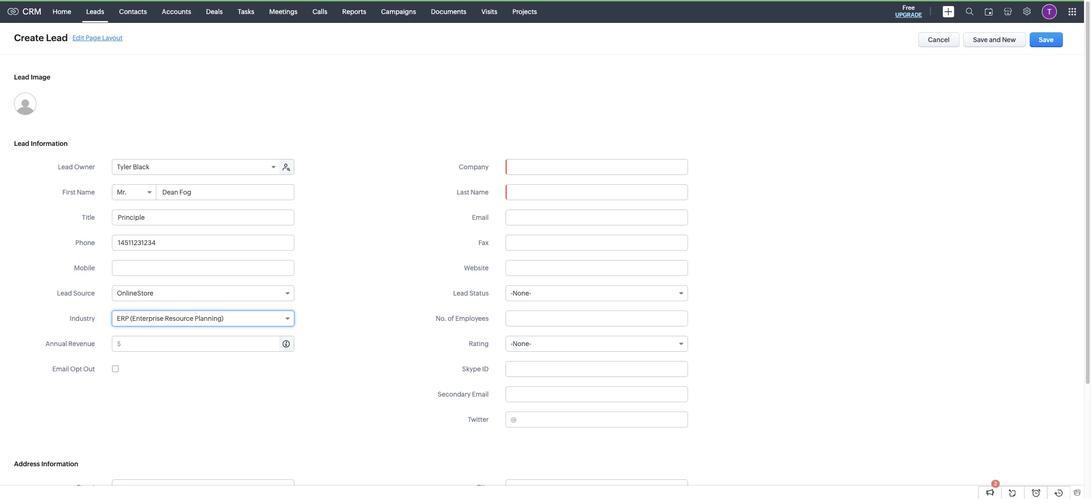 Task type: vqa. For each thing, say whether or not it's contained in the screenshot.
1 - 10 1
no



Task type: describe. For each thing, give the bounding box(es) containing it.
fax
[[479, 239, 489, 247]]

@
[[511, 416, 517, 424]]

email for email opt out
[[52, 366, 69, 373]]

projects link
[[505, 0, 545, 23]]

-none- for lead status
[[511, 290, 531, 297]]

save and new
[[973, 36, 1016, 44]]

last name
[[457, 189, 489, 196]]

none- for lead status
[[513, 290, 531, 297]]

(enterprise
[[130, 315, 164, 323]]

contacts link
[[112, 0, 154, 23]]

profile element
[[1037, 0, 1063, 23]]

email opt out
[[52, 366, 95, 373]]

profile image
[[1042, 4, 1057, 19]]

lead left edit
[[46, 32, 68, 43]]

calendar image
[[985, 8, 993, 15]]

-none- for rating
[[511, 340, 531, 348]]

meetings
[[269, 8, 298, 15]]

-none- field for rating
[[506, 336, 688, 352]]

campaigns link
[[374, 0, 424, 23]]

leads
[[86, 8, 104, 15]]

layout
[[102, 34, 123, 41]]

mobile
[[74, 265, 95, 272]]

name for last name
[[471, 189, 489, 196]]

information for lead information
[[31, 140, 68, 147]]

title
[[82, 214, 95, 221]]

lead information
[[14, 140, 68, 147]]

erp (enterprise resource planning)
[[117, 315, 224, 323]]

lead for lead status
[[453, 290, 468, 297]]

address information
[[14, 461, 78, 468]]

cancel
[[928, 36, 950, 44]]

deals link
[[199, 0, 230, 23]]

lead source
[[57, 290, 95, 297]]

no.
[[436, 315, 447, 323]]

image image
[[14, 93, 37, 115]]

upgrade
[[896, 12, 922, 18]]

page
[[86, 34, 101, 41]]

calls link
[[305, 0, 335, 23]]

- for lead status
[[511, 290, 513, 297]]

visits
[[481, 8, 498, 15]]

annual
[[46, 340, 67, 348]]

home
[[53, 8, 71, 15]]

source
[[73, 290, 95, 297]]

address
[[14, 461, 40, 468]]

rating
[[469, 340, 489, 348]]

image
[[31, 74, 50, 81]]

lead status
[[453, 290, 489, 297]]

onlinestore
[[117, 290, 153, 297]]

campaigns
[[381, 8, 416, 15]]

free
[[903, 4, 915, 11]]

edit page layout link
[[72, 34, 123, 41]]

cancel button
[[918, 32, 960, 47]]

edit
[[72, 34, 84, 41]]

create menu element
[[937, 0, 960, 23]]

save and new button
[[964, 32, 1026, 47]]

tasks link
[[230, 0, 262, 23]]

status
[[470, 290, 489, 297]]

erp
[[117, 315, 129, 323]]

projects
[[512, 8, 537, 15]]

information for address information
[[41, 461, 78, 468]]

leads link
[[79, 0, 112, 23]]

meetings link
[[262, 0, 305, 23]]

company
[[459, 163, 489, 171]]

city
[[477, 484, 489, 492]]

first
[[62, 189, 76, 196]]

skype id
[[462, 366, 489, 373]]

revenue
[[68, 340, 95, 348]]

planning)
[[195, 315, 224, 323]]

email for email
[[472, 214, 489, 221]]



Task type: locate. For each thing, give the bounding box(es) containing it.
lead down image
[[14, 140, 29, 147]]

-none-
[[511, 290, 531, 297], [511, 340, 531, 348]]

last
[[457, 189, 469, 196]]

reports
[[342, 8, 366, 15]]

-none- field for lead status
[[506, 286, 688, 302]]

none- for rating
[[513, 340, 531, 348]]

and
[[989, 36, 1001, 44]]

2 none- from the top
[[513, 340, 531, 348]]

phone
[[75, 239, 95, 247]]

Mr. field
[[112, 185, 156, 200]]

secondary
[[438, 391, 471, 398]]

no. of employees
[[436, 315, 489, 323]]

save inside save and new button
[[973, 36, 988, 44]]

- right status
[[511, 290, 513, 297]]

1 vertical spatial -none-
[[511, 340, 531, 348]]

save left and
[[973, 36, 988, 44]]

create
[[14, 32, 44, 43]]

save for save and new
[[973, 36, 988, 44]]

0 vertical spatial email
[[472, 214, 489, 221]]

0 vertical spatial -none- field
[[506, 286, 688, 302]]

tyler black
[[117, 163, 149, 171]]

documents
[[431, 8, 467, 15]]

OnlineStore field
[[112, 286, 294, 302]]

create menu image
[[943, 6, 955, 17]]

name right first
[[77, 189, 95, 196]]

0 vertical spatial none-
[[513, 290, 531, 297]]

create lead edit page layout
[[14, 32, 123, 43]]

employees
[[455, 315, 489, 323]]

2 - from the top
[[511, 340, 513, 348]]

0 vertical spatial information
[[31, 140, 68, 147]]

accounts
[[162, 8, 191, 15]]

None field
[[506, 160, 688, 175]]

lead left owner
[[58, 163, 73, 171]]

black
[[133, 163, 149, 171]]

id
[[482, 366, 489, 373]]

- for rating
[[511, 340, 513, 348]]

email up fax on the left top of page
[[472, 214, 489, 221]]

website
[[464, 265, 489, 272]]

search image
[[966, 7, 974, 15]]

owner
[[74, 163, 95, 171]]

name right last
[[471, 189, 489, 196]]

lead for lead information
[[14, 140, 29, 147]]

lead
[[46, 32, 68, 43], [14, 74, 29, 81], [14, 140, 29, 147], [58, 163, 73, 171], [57, 290, 72, 297], [453, 290, 468, 297]]

1 -none- field from the top
[[506, 286, 688, 302]]

email left the opt on the left of the page
[[52, 366, 69, 373]]

lead for lead image
[[14, 74, 29, 81]]

-
[[511, 290, 513, 297], [511, 340, 513, 348]]

save
[[973, 36, 988, 44], [1039, 36, 1054, 44]]

1 vertical spatial -
[[511, 340, 513, 348]]

2 vertical spatial email
[[472, 391, 489, 398]]

email
[[472, 214, 489, 221], [52, 366, 69, 373], [472, 391, 489, 398]]

calls
[[313, 8, 327, 15]]

visits link
[[474, 0, 505, 23]]

$
[[117, 340, 121, 348]]

crm link
[[7, 7, 41, 16]]

2 save from the left
[[1039, 36, 1054, 44]]

1 vertical spatial none-
[[513, 340, 531, 348]]

deals
[[206, 8, 223, 15]]

1 none- from the top
[[513, 290, 531, 297]]

0 horizontal spatial name
[[77, 189, 95, 196]]

1 vertical spatial -none- field
[[506, 336, 688, 352]]

0 horizontal spatial save
[[973, 36, 988, 44]]

tasks
[[238, 8, 254, 15]]

- right rating
[[511, 340, 513, 348]]

lead owner
[[58, 163, 95, 171]]

new
[[1002, 36, 1016, 44]]

lead left source
[[57, 290, 72, 297]]

None text field
[[506, 160, 688, 175], [506, 184, 688, 200], [112, 235, 294, 251], [122, 337, 294, 352], [506, 387, 688, 403], [506, 160, 688, 175], [506, 184, 688, 200], [112, 235, 294, 251], [122, 337, 294, 352], [506, 387, 688, 403]]

1 -none- from the top
[[511, 290, 531, 297]]

name for first name
[[77, 189, 95, 196]]

free upgrade
[[896, 4, 922, 18]]

mr.
[[117, 189, 127, 196]]

2 name from the left
[[471, 189, 489, 196]]

twitter
[[468, 416, 489, 424]]

home link
[[45, 0, 79, 23]]

accounts link
[[154, 0, 199, 23]]

1 horizontal spatial name
[[471, 189, 489, 196]]

information
[[31, 140, 68, 147], [41, 461, 78, 468]]

1 save from the left
[[973, 36, 988, 44]]

ERP (Enterprise Resource Planning) field
[[112, 311, 294, 327]]

lead for lead source
[[57, 290, 72, 297]]

None text field
[[157, 185, 294, 200], [112, 210, 294, 226], [506, 210, 688, 226], [506, 235, 688, 251], [112, 260, 294, 276], [506, 260, 688, 276], [506, 311, 688, 327], [506, 361, 688, 377], [518, 412, 688, 427], [112, 480, 294, 496], [506, 480, 688, 496], [157, 185, 294, 200], [112, 210, 294, 226], [506, 210, 688, 226], [506, 235, 688, 251], [112, 260, 294, 276], [506, 260, 688, 276], [506, 311, 688, 327], [506, 361, 688, 377], [518, 412, 688, 427], [112, 480, 294, 496], [506, 480, 688, 496]]

0 vertical spatial -
[[511, 290, 513, 297]]

name
[[77, 189, 95, 196], [471, 189, 489, 196]]

reports link
[[335, 0, 374, 23]]

1 horizontal spatial save
[[1039, 36, 1054, 44]]

-None- field
[[506, 286, 688, 302], [506, 336, 688, 352]]

street
[[77, 484, 95, 492]]

lead left status
[[453, 290, 468, 297]]

opt
[[70, 366, 82, 373]]

save button
[[1030, 32, 1063, 47]]

lead for lead owner
[[58, 163, 73, 171]]

Tyler Black field
[[112, 160, 280, 175]]

lead left image
[[14, 74, 29, 81]]

information right address
[[41, 461, 78, 468]]

first name
[[62, 189, 95, 196]]

none-
[[513, 290, 531, 297], [513, 340, 531, 348]]

-none- right status
[[511, 290, 531, 297]]

documents link
[[424, 0, 474, 23]]

none- right status
[[513, 290, 531, 297]]

annual revenue
[[46, 340, 95, 348]]

save inside save 'button'
[[1039, 36, 1054, 44]]

contacts
[[119, 8, 147, 15]]

none- right rating
[[513, 340, 531, 348]]

2
[[994, 481, 997, 487]]

industry
[[70, 315, 95, 323]]

email up the twitter
[[472, 391, 489, 398]]

1 vertical spatial email
[[52, 366, 69, 373]]

2 -none- from the top
[[511, 340, 531, 348]]

2 -none- field from the top
[[506, 336, 688, 352]]

1 name from the left
[[77, 189, 95, 196]]

search element
[[960, 0, 979, 23]]

-none- right rating
[[511, 340, 531, 348]]

resource
[[165, 315, 193, 323]]

secondary email
[[438, 391, 489, 398]]

1 vertical spatial information
[[41, 461, 78, 468]]

tyler
[[117, 163, 132, 171]]

save down profile icon
[[1039, 36, 1054, 44]]

lead image
[[14, 74, 50, 81]]

crm
[[22, 7, 41, 16]]

save for save
[[1039, 36, 1054, 44]]

skype
[[462, 366, 481, 373]]

out
[[83, 366, 95, 373]]

0 vertical spatial -none-
[[511, 290, 531, 297]]

information up lead owner
[[31, 140, 68, 147]]

of
[[448, 315, 454, 323]]

1 - from the top
[[511, 290, 513, 297]]



